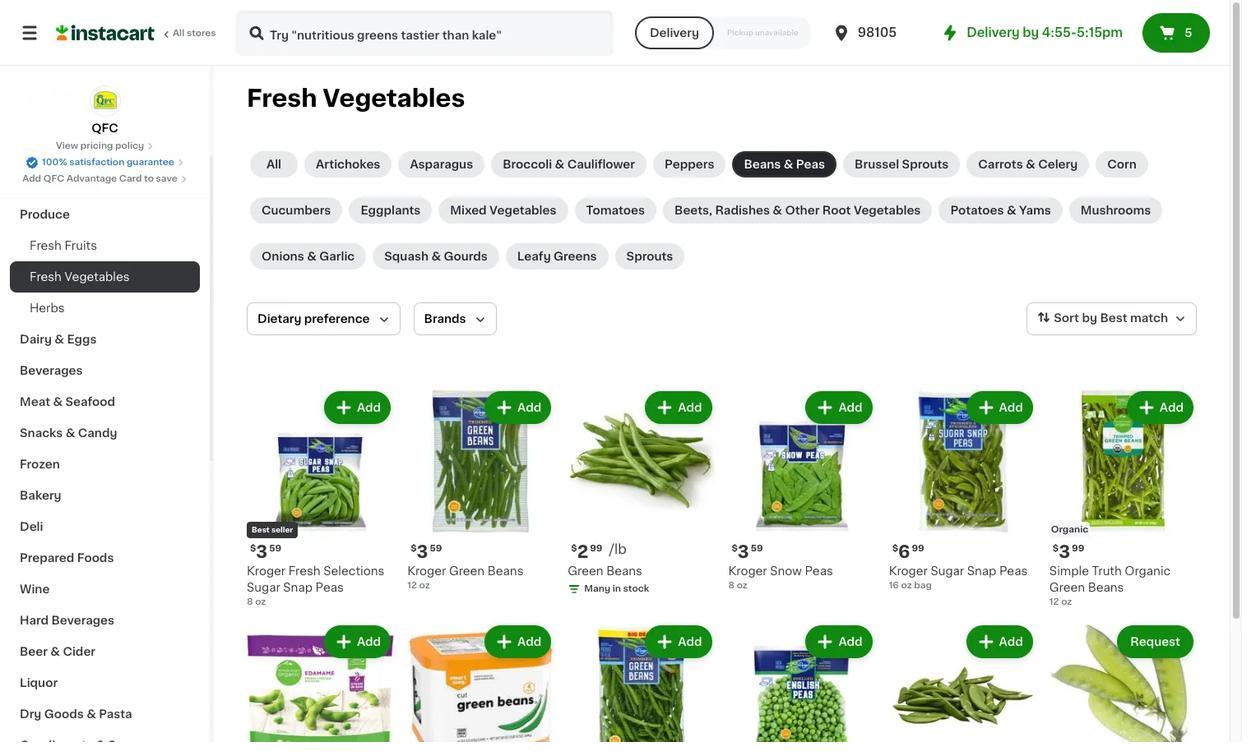 Task type: locate. For each thing, give the bounding box(es) containing it.
0 vertical spatial sugar
[[931, 566, 964, 578]]

0 horizontal spatial by
[[1023, 26, 1039, 39]]

& right beer
[[50, 647, 60, 658]]

best
[[1100, 313, 1127, 324], [252, 527, 270, 534]]

3
[[256, 544, 268, 561], [738, 544, 749, 561], [417, 544, 428, 561], [1059, 544, 1070, 561]]

98105
[[858, 26, 897, 39]]

preference
[[304, 313, 370, 325]]

12 inside simple truth organic green beans 12 oz
[[1050, 598, 1059, 607]]

eggplants link
[[349, 197, 432, 224]]

fresh inside the kroger fresh selections sugar snap peas 8 oz
[[289, 566, 321, 578]]

0 horizontal spatial green
[[449, 566, 485, 578]]

59 down best seller
[[269, 545, 281, 554]]

leafy greens link
[[506, 244, 608, 270]]

goods
[[44, 709, 84, 721]]

4 3 from the left
[[1059, 544, 1070, 561]]

product group
[[247, 388, 394, 610], [407, 388, 555, 593], [568, 388, 715, 600], [728, 388, 876, 593], [889, 388, 1036, 593], [1050, 388, 1197, 610], [247, 623, 394, 743], [407, 623, 555, 743], [568, 623, 715, 743], [728, 623, 876, 743], [889, 623, 1036, 743], [1050, 623, 1197, 743]]

best left match
[[1100, 313, 1127, 324]]

dietary preference button
[[247, 303, 400, 336]]

& left eggs
[[55, 334, 64, 346]]

1 horizontal spatial all
[[266, 159, 281, 170]]

$ up 16
[[892, 545, 898, 554]]

5 $ from the left
[[892, 545, 898, 554]]

green
[[449, 566, 485, 578], [568, 566, 603, 578], [1050, 583, 1085, 594]]

by right the sort
[[1082, 313, 1097, 324]]

4:55-
[[1042, 26, 1077, 39]]

2 horizontal spatial $ 3 59
[[732, 544, 763, 561]]

by inside field
[[1082, 313, 1097, 324]]

99 inside $ 3 99
[[1072, 545, 1085, 554]]

59
[[269, 545, 281, 554], [751, 545, 763, 554], [430, 545, 442, 554]]

4 kroger from the left
[[889, 566, 928, 578]]

6 $ from the left
[[1053, 545, 1059, 554]]

delivery button
[[635, 16, 714, 49]]

green inside simple truth organic green beans 12 oz
[[1050, 583, 1085, 594]]

3 down best seller
[[256, 544, 268, 561]]

4 $ from the left
[[571, 545, 577, 554]]

& for snacks & candy
[[66, 428, 75, 439]]

carrots & celery
[[978, 159, 1078, 170]]

mixed vegetables link
[[439, 197, 568, 224]]

0 vertical spatial snap
[[967, 566, 997, 578]]

1 horizontal spatial snap
[[967, 566, 997, 578]]

3 up kroger snow peas 8 oz
[[738, 544, 749, 561]]

59 for snow
[[751, 545, 763, 554]]

organic inside simple truth organic green beans 12 oz
[[1125, 566, 1171, 578]]

wine link
[[10, 574, 200, 605]]

all left stores
[[173, 29, 184, 38]]

$ for simple truth organic green beans
[[1053, 545, 1059, 554]]

1 vertical spatial qfc
[[43, 174, 64, 183]]

seafood
[[65, 397, 115, 408]]

sugar up the "bag" on the right
[[931, 566, 964, 578]]

0 horizontal spatial 8
[[247, 598, 253, 607]]

0 horizontal spatial 59
[[269, 545, 281, 554]]

3 59 from the left
[[430, 545, 442, 554]]

add qfc advantage card to save
[[22, 174, 178, 183]]

$ up kroger green beans 12 oz
[[411, 545, 417, 554]]

99 for 6
[[912, 545, 924, 554]]

kroger left snow
[[728, 566, 767, 578]]

0 vertical spatial 8
[[728, 582, 735, 591]]

organic up $ 3 99
[[1051, 526, 1089, 535]]

2 horizontal spatial green
[[1050, 583, 1085, 594]]

dietary
[[257, 313, 301, 325]]

dairy & eggs link
[[10, 324, 200, 355]]

8 inside the kroger fresh selections sugar snap peas 8 oz
[[247, 598, 253, 607]]

sugar
[[931, 566, 964, 578], [247, 583, 280, 594]]

onions
[[262, 251, 304, 262]]

3 $ from the left
[[411, 545, 417, 554]]

kroger inside the kroger fresh selections sugar snap peas 8 oz
[[247, 566, 286, 578]]

kroger inside 'kroger sugar snap peas 16 oz bag'
[[889, 566, 928, 578]]

$ for kroger sugar snap peas
[[892, 545, 898, 554]]

hard beverages link
[[10, 605, 200, 637]]

kroger down best seller
[[247, 566, 286, 578]]

0 horizontal spatial snap
[[283, 583, 313, 594]]

1 horizontal spatial fresh vegetables
[[247, 86, 465, 110]]

1 vertical spatial 8
[[247, 598, 253, 607]]

0 vertical spatial all
[[173, 29, 184, 38]]

& left gourds
[[431, 251, 441, 262]]

buy it again link
[[10, 44, 200, 77]]

$ up simple at the right of page
[[1053, 545, 1059, 554]]

selections
[[323, 566, 385, 578]]

3 99 from the left
[[1072, 545, 1085, 554]]

stock
[[623, 585, 649, 594]]

0 vertical spatial organic
[[1051, 526, 1089, 535]]

99 inside $ 2 99
[[590, 545, 603, 554]]

root
[[822, 205, 851, 216]]

99 for 3
[[1072, 545, 1085, 554]]

0 horizontal spatial sugar
[[247, 583, 280, 594]]

green beans
[[568, 566, 642, 578]]

&
[[555, 159, 565, 170], [784, 159, 793, 170], [1026, 159, 1035, 170], [773, 205, 782, 216], [1007, 205, 1016, 216], [307, 251, 317, 262], [431, 251, 441, 262], [55, 334, 64, 346], [53, 397, 63, 408], [66, 428, 75, 439], [50, 647, 60, 658], [86, 709, 96, 721]]

2 99 from the left
[[912, 545, 924, 554]]

$ up kroger snow peas 8 oz
[[732, 545, 738, 554]]

3 for kroger fresh selections sugar snap peas
[[256, 544, 268, 561]]

fresh vegetables down fruits in the top left of the page
[[30, 271, 130, 283]]

dairy
[[20, 334, 52, 346]]

kroger down the $ 6 99
[[889, 566, 928, 578]]

0 vertical spatial by
[[1023, 26, 1039, 39]]

$ for kroger green beans
[[411, 545, 417, 554]]

1 kroger from the left
[[247, 566, 286, 578]]

$ up green beans
[[571, 545, 577, 554]]

0 horizontal spatial qfc
[[43, 174, 64, 183]]

cauliflower
[[567, 159, 635, 170]]

1 horizontal spatial 99
[[912, 545, 924, 554]]

1 horizontal spatial delivery
[[967, 26, 1020, 39]]

1 3 from the left
[[256, 544, 268, 561]]

oz inside the kroger fresh selections sugar snap peas 8 oz
[[255, 598, 266, 607]]

& left candy
[[66, 428, 75, 439]]

99 inside the $ 6 99
[[912, 545, 924, 554]]

1 99 from the left
[[590, 545, 603, 554]]

sugar inside the kroger fresh selections sugar snap peas 8 oz
[[247, 583, 280, 594]]

Search field
[[237, 12, 612, 54]]

12
[[407, 582, 417, 591], [1050, 598, 1059, 607]]

best for best match
[[1100, 313, 1127, 324]]

1 vertical spatial by
[[1082, 313, 1097, 324]]

organic right the truth
[[1125, 566, 1171, 578]]

2 $ 3 59 from the left
[[732, 544, 763, 561]]

liquor
[[20, 678, 58, 689]]

vegetables down broccoli
[[490, 205, 557, 216]]

99 right 6 at bottom right
[[912, 545, 924, 554]]

1 $ 3 59 from the left
[[250, 544, 281, 561]]

0 vertical spatial sprouts
[[902, 159, 949, 170]]

0 horizontal spatial fresh vegetables
[[30, 271, 130, 283]]

0 horizontal spatial all
[[173, 29, 184, 38]]

best inside field
[[1100, 313, 1127, 324]]

brussel
[[855, 159, 899, 170]]

& left yams
[[1007, 205, 1016, 216]]

0 horizontal spatial delivery
[[650, 27, 699, 39]]

beans inside kroger green beans 12 oz
[[488, 566, 524, 578]]

1 vertical spatial all
[[266, 159, 281, 170]]

all up cucumbers
[[266, 159, 281, 170]]

& for onions & garlic
[[307, 251, 317, 262]]

0 vertical spatial best
[[1100, 313, 1127, 324]]

& inside 'link'
[[55, 334, 64, 346]]

mushrooms
[[1081, 205, 1151, 216]]

broccoli & cauliflower
[[503, 159, 635, 170]]

59 up kroger green beans 12 oz
[[430, 545, 442, 554]]

1 horizontal spatial 8
[[728, 582, 735, 591]]

radishes
[[715, 205, 770, 216]]

many in stock
[[584, 585, 649, 594]]

& left garlic at the top left
[[307, 251, 317, 262]]

& right broccoli
[[555, 159, 565, 170]]

bakery
[[20, 490, 61, 502]]

beverages down dairy & eggs
[[20, 365, 83, 377]]

$ 3 59 down best seller
[[250, 544, 281, 561]]

0 horizontal spatial 12
[[407, 582, 417, 591]]

onions & garlic
[[262, 251, 355, 262]]

1 vertical spatial beverages
[[51, 615, 114, 627]]

1 horizontal spatial qfc
[[92, 123, 118, 134]]

1 horizontal spatial green
[[568, 566, 603, 578]]

$ inside $ 2 99
[[571, 545, 577, 554]]

kroger for kroger green beans
[[407, 566, 446, 578]]

1 horizontal spatial organic
[[1125, 566, 1171, 578]]

2 horizontal spatial 99
[[1072, 545, 1085, 554]]

59 up kroger snow peas 8 oz
[[751, 545, 763, 554]]

2 3 from the left
[[738, 544, 749, 561]]

$
[[250, 545, 256, 554], [732, 545, 738, 554], [411, 545, 417, 554], [571, 545, 577, 554], [892, 545, 898, 554], [1053, 545, 1059, 554]]

100% satisfaction guarantee
[[42, 158, 174, 167]]

0 vertical spatial 12
[[407, 582, 417, 591]]

oz inside simple truth organic green beans 12 oz
[[1061, 598, 1072, 607]]

best match
[[1100, 313, 1168, 324]]

& for potatoes & yams
[[1007, 205, 1016, 216]]

& for beer & cider
[[50, 647, 60, 658]]

99 right 2
[[590, 545, 603, 554]]

celery
[[1038, 159, 1078, 170]]

delivery for delivery by 4:55-5:15pm
[[967, 26, 1020, 39]]

beverages up cider
[[51, 615, 114, 627]]

0 horizontal spatial organic
[[1051, 526, 1089, 535]]

& left the other
[[773, 205, 782, 216]]

1 horizontal spatial by
[[1082, 313, 1097, 324]]

3 up kroger green beans 12 oz
[[417, 544, 428, 561]]

cucumbers link
[[250, 197, 343, 224]]

$ inside the $ 6 99
[[892, 545, 898, 554]]

& up beets, radishes & other root vegetables
[[784, 159, 793, 170]]

buy
[[46, 55, 69, 67]]

yams
[[1019, 205, 1051, 216]]

kroger inside kroger green beans 12 oz
[[407, 566, 446, 578]]

1 vertical spatial 12
[[1050, 598, 1059, 607]]

3 3 from the left
[[417, 544, 428, 561]]

qfc up view pricing policy link
[[92, 123, 118, 134]]

bakery link
[[10, 480, 200, 512]]

3 $ 3 59 from the left
[[411, 544, 442, 561]]

product group containing 2
[[568, 388, 715, 600]]

foods
[[77, 553, 114, 564]]

3 kroger from the left
[[407, 566, 446, 578]]

1 vertical spatial snap
[[283, 583, 313, 594]]

0 horizontal spatial 99
[[590, 545, 603, 554]]

squash & gourds link
[[373, 244, 499, 270]]

1 horizontal spatial best
[[1100, 313, 1127, 324]]

by
[[1023, 26, 1039, 39], [1082, 313, 1097, 324]]

best left seller on the left of page
[[252, 527, 270, 534]]

fresh vegetables up artichokes 'link'
[[247, 86, 465, 110]]

view
[[56, 141, 78, 151]]

0 horizontal spatial $ 3 59
[[250, 544, 281, 561]]

sprouts down tomatoes
[[627, 251, 673, 262]]

in
[[613, 585, 621, 594]]

$ down best seller
[[250, 545, 256, 554]]

$ 3 99
[[1053, 544, 1085, 561]]

3 up simple at the right of page
[[1059, 544, 1070, 561]]

& left celery
[[1026, 159, 1035, 170]]

sugar down best seller
[[247, 583, 280, 594]]

kroger right selections
[[407, 566, 446, 578]]

oz inside kroger snow peas 8 oz
[[737, 582, 748, 591]]

delivery
[[967, 26, 1020, 39], [650, 27, 699, 39]]

2 59 from the left
[[751, 545, 763, 554]]

peas down selections
[[316, 583, 344, 594]]

onions & garlic link
[[250, 244, 366, 270]]

mushrooms link
[[1069, 197, 1163, 224]]

1 vertical spatial sugar
[[247, 583, 280, 594]]

by left 4:55-
[[1023, 26, 1039, 39]]

$ inside $ 3 99
[[1053, 545, 1059, 554]]

1 vertical spatial organic
[[1125, 566, 1171, 578]]

stores
[[187, 29, 216, 38]]

1 horizontal spatial 12
[[1050, 598, 1059, 607]]

vegetables up herbs link
[[65, 271, 130, 283]]

beans
[[744, 159, 781, 170], [488, 566, 524, 578], [606, 566, 642, 578], [1088, 583, 1124, 594]]

kroger
[[247, 566, 286, 578], [728, 566, 767, 578], [407, 566, 446, 578], [889, 566, 928, 578]]

sprouts right brussel
[[902, 159, 949, 170]]

meat
[[20, 397, 50, 408]]

1 horizontal spatial 59
[[430, 545, 442, 554]]

& right meat
[[53, 397, 63, 408]]

3 for kroger snow peas
[[738, 544, 749, 561]]

99
[[590, 545, 603, 554], [912, 545, 924, 554], [1072, 545, 1085, 554]]

beer
[[20, 647, 48, 658]]

$ 3 59 up kroger green beans 12 oz
[[411, 544, 442, 561]]

other
[[785, 205, 820, 216]]

2 kroger from the left
[[728, 566, 767, 578]]

eggs
[[67, 334, 97, 346]]

3 for simple truth organic green beans
[[1059, 544, 1070, 561]]

& for broccoli & cauliflower
[[555, 159, 565, 170]]

recipes link
[[10, 137, 200, 168]]

corn link
[[1096, 151, 1148, 178]]

peas inside the kroger fresh selections sugar snap peas 8 oz
[[316, 583, 344, 594]]

kroger for kroger snow peas
[[728, 566, 767, 578]]

peas right snow
[[805, 566, 833, 578]]

1 $ from the left
[[250, 545, 256, 554]]

product group containing 6
[[889, 388, 1036, 593]]

1 horizontal spatial sprouts
[[902, 159, 949, 170]]

kroger inside kroger snow peas 8 oz
[[728, 566, 767, 578]]

beans & peas
[[744, 159, 825, 170]]

snap inside the kroger fresh selections sugar snap peas 8 oz
[[283, 583, 313, 594]]

peas left simple at the right of page
[[999, 566, 1028, 578]]

1 horizontal spatial sugar
[[931, 566, 964, 578]]

vegetables
[[323, 86, 465, 110], [490, 205, 557, 216], [854, 205, 921, 216], [65, 271, 130, 283]]

delivery inside button
[[650, 27, 699, 39]]

1 59 from the left
[[269, 545, 281, 554]]

None search field
[[235, 10, 614, 56]]

100%
[[42, 158, 67, 167]]

1 horizontal spatial $ 3 59
[[411, 544, 442, 561]]

match
[[1130, 313, 1168, 324]]

peas up the other
[[796, 159, 825, 170]]

99 up simple at the right of page
[[1072, 545, 1085, 554]]

1 vertical spatial best
[[252, 527, 270, 534]]

vegetables down brussel
[[854, 205, 921, 216]]

cucumbers
[[262, 205, 331, 216]]

0 horizontal spatial sprouts
[[627, 251, 673, 262]]

6
[[898, 544, 910, 561]]

$ 3 59 up kroger snow peas 8 oz
[[732, 544, 763, 561]]

0 vertical spatial beverages
[[20, 365, 83, 377]]

peas inside 'kroger sugar snap peas 16 oz bag'
[[999, 566, 1028, 578]]

leafy
[[517, 251, 551, 262]]

snow
[[770, 566, 802, 578]]

& for dairy & eggs
[[55, 334, 64, 346]]

simple
[[1050, 566, 1089, 578]]

0 horizontal spatial best
[[252, 527, 270, 534]]

fresh down seller on the left of page
[[289, 566, 321, 578]]

fresh up the herbs
[[30, 271, 62, 283]]

2 horizontal spatial 59
[[751, 545, 763, 554]]

dairy & eggs
[[20, 334, 97, 346]]

mixed vegetables
[[450, 205, 557, 216]]

2 $ from the left
[[732, 545, 738, 554]]

qfc down 100%
[[43, 174, 64, 183]]

peppers link
[[653, 151, 726, 178]]

16
[[889, 582, 899, 591]]

recipes
[[20, 146, 68, 158]]

beets,
[[675, 205, 712, 216]]



Task type: vqa. For each thing, say whether or not it's contained in the screenshot.
Liquor link
yes



Task type: describe. For each thing, give the bounding box(es) containing it.
brussel sprouts
[[855, 159, 949, 170]]

truth
[[1092, 566, 1122, 578]]

to
[[144, 174, 154, 183]]

2
[[577, 544, 588, 561]]

& left pasta
[[86, 709, 96, 721]]

$ 3 59 for kroger snow peas
[[732, 544, 763, 561]]

fresh vegetables link
[[10, 262, 200, 293]]

5
[[1185, 27, 1192, 39]]

bag
[[914, 582, 932, 591]]

kroger for kroger fresh selections sugar snap peas
[[247, 566, 286, 578]]

$ for kroger snow peas
[[732, 545, 738, 554]]

by for delivery
[[1023, 26, 1039, 39]]

& for carrots & celery
[[1026, 159, 1035, 170]]

product group containing request
[[1050, 623, 1197, 743]]

thanksgiving link
[[10, 168, 200, 199]]

100% satisfaction guarantee button
[[26, 153, 184, 169]]

best seller
[[252, 527, 293, 534]]

prepared foods link
[[10, 543, 200, 574]]

deli
[[20, 522, 43, 533]]

kroger snow peas 8 oz
[[728, 566, 833, 591]]

0 vertical spatial qfc
[[92, 123, 118, 134]]

all stores link
[[56, 10, 217, 56]]

peppers
[[665, 159, 714, 170]]

simple truth organic green beans 12 oz
[[1050, 566, 1171, 607]]

snacks
[[20, 428, 63, 439]]

snacks & candy
[[20, 428, 117, 439]]

gourds
[[444, 251, 488, 262]]

vegetables down search 'field'
[[323, 86, 465, 110]]

dry goods & pasta link
[[10, 699, 200, 731]]

beverages inside 'link'
[[20, 365, 83, 377]]

peas inside kroger snow peas 8 oz
[[805, 566, 833, 578]]

add qfc advantage card to save link
[[22, 173, 187, 186]]

pasta
[[99, 709, 132, 721]]

seller
[[271, 527, 293, 534]]

qfc logo image
[[89, 86, 121, 117]]

pricing
[[80, 141, 113, 151]]

all stores
[[173, 29, 216, 38]]

by for sort
[[1082, 313, 1097, 324]]

59 for fresh
[[269, 545, 281, 554]]

& for beans & peas
[[784, 159, 793, 170]]

view pricing policy link
[[56, 140, 154, 153]]

hard
[[20, 615, 49, 627]]

beans inside simple truth organic green beans 12 oz
[[1088, 583, 1124, 594]]

garlic
[[319, 251, 355, 262]]

artichokes
[[316, 159, 380, 170]]

oz inside kroger green beans 12 oz
[[419, 582, 430, 591]]

frozen
[[20, 459, 60, 471]]

sprouts link
[[615, 244, 685, 270]]

0 vertical spatial fresh vegetables
[[247, 86, 465, 110]]

beans inside product group
[[606, 566, 642, 578]]

guarantee
[[127, 158, 174, 167]]

vegetables inside "link"
[[490, 205, 557, 216]]

advantage
[[67, 174, 117, 183]]

kroger fresh selections sugar snap peas 8 oz
[[247, 566, 385, 607]]

best for best seller
[[252, 527, 270, 534]]

1 vertical spatial fresh vegetables
[[30, 271, 130, 283]]

fresh down produce
[[30, 240, 62, 252]]

$ 3 59 for kroger green beans
[[411, 544, 442, 561]]

instacart logo image
[[56, 23, 155, 43]]

beets, radishes & other root vegetables
[[675, 205, 921, 216]]

policy
[[115, 141, 144, 151]]

eggplants
[[361, 205, 421, 216]]

delivery by 4:55-5:15pm
[[967, 26, 1123, 39]]

view pricing policy
[[56, 141, 144, 151]]

lists
[[46, 88, 74, 100]]

/lb
[[609, 543, 627, 556]]

many
[[584, 585, 610, 594]]

$ 2 99
[[571, 544, 603, 561]]

request
[[1130, 637, 1180, 648]]

98105 button
[[831, 10, 930, 56]]

kroger for kroger sugar snap peas
[[889, 566, 928, 578]]

$2.99 per pound element
[[568, 542, 715, 564]]

fresh up all link at the top of the page
[[247, 86, 317, 110]]

carrots & celery link
[[967, 151, 1089, 178]]

herbs
[[30, 303, 65, 314]]

fruits
[[65, 240, 97, 252]]

oz inside 'kroger sugar snap peas 16 oz bag'
[[901, 582, 912, 591]]

meat & seafood
[[20, 397, 115, 408]]

beverages link
[[10, 355, 200, 387]]

fresh fruits
[[30, 240, 97, 252]]

mixed
[[450, 205, 487, 216]]

beans & peas link
[[732, 151, 837, 178]]

59 for green
[[430, 545, 442, 554]]

artichokes link
[[304, 151, 392, 178]]

brussel sprouts link
[[843, 151, 960, 178]]

meat & seafood link
[[10, 387, 200, 418]]

dry
[[20, 709, 41, 721]]

satisfaction
[[69, 158, 124, 167]]

squash & gourds
[[384, 251, 488, 262]]

all for all
[[266, 159, 281, 170]]

snacks & candy link
[[10, 418, 200, 449]]

broccoli
[[503, 159, 552, 170]]

greens
[[554, 251, 597, 262]]

sugar inside 'kroger sugar snap peas 16 oz bag'
[[931, 566, 964, 578]]

8 inside kroger snow peas 8 oz
[[728, 582, 735, 591]]

3 for kroger green beans
[[417, 544, 428, 561]]

$ for kroger fresh selections sugar snap peas
[[250, 545, 256, 554]]

$ 6 99
[[892, 544, 924, 561]]

$ 3 59 for kroger fresh selections sugar snap peas
[[250, 544, 281, 561]]

frozen link
[[10, 449, 200, 480]]

green inside kroger green beans 12 oz
[[449, 566, 485, 578]]

leafy greens
[[517, 251, 597, 262]]

tomatoes link
[[575, 197, 657, 224]]

5:15pm
[[1077, 26, 1123, 39]]

Best match Sort by field
[[1027, 303, 1197, 336]]

service type group
[[635, 16, 812, 49]]

12 inside kroger green beans 12 oz
[[407, 582, 417, 591]]

cider
[[63, 647, 95, 658]]

squash
[[384, 251, 429, 262]]

delivery for delivery
[[650, 27, 699, 39]]

99 for 2
[[590, 545, 603, 554]]

save
[[156, 174, 178, 183]]

carrots
[[978, 159, 1023, 170]]

kroger green beans 12 oz
[[407, 566, 524, 591]]

1 vertical spatial sprouts
[[627, 251, 673, 262]]

prepared foods
[[20, 553, 114, 564]]

brands
[[424, 313, 466, 325]]

all for all stores
[[173, 29, 184, 38]]

tomatoes
[[586, 205, 645, 216]]

sort by
[[1054, 313, 1097, 324]]

potatoes
[[950, 205, 1004, 216]]

all link
[[250, 151, 298, 178]]

prepared
[[20, 553, 74, 564]]

snap inside 'kroger sugar snap peas 16 oz bag'
[[967, 566, 997, 578]]

card
[[119, 174, 142, 183]]

& for squash & gourds
[[431, 251, 441, 262]]

delivery by 4:55-5:15pm link
[[940, 23, 1123, 43]]

& for meat & seafood
[[53, 397, 63, 408]]



